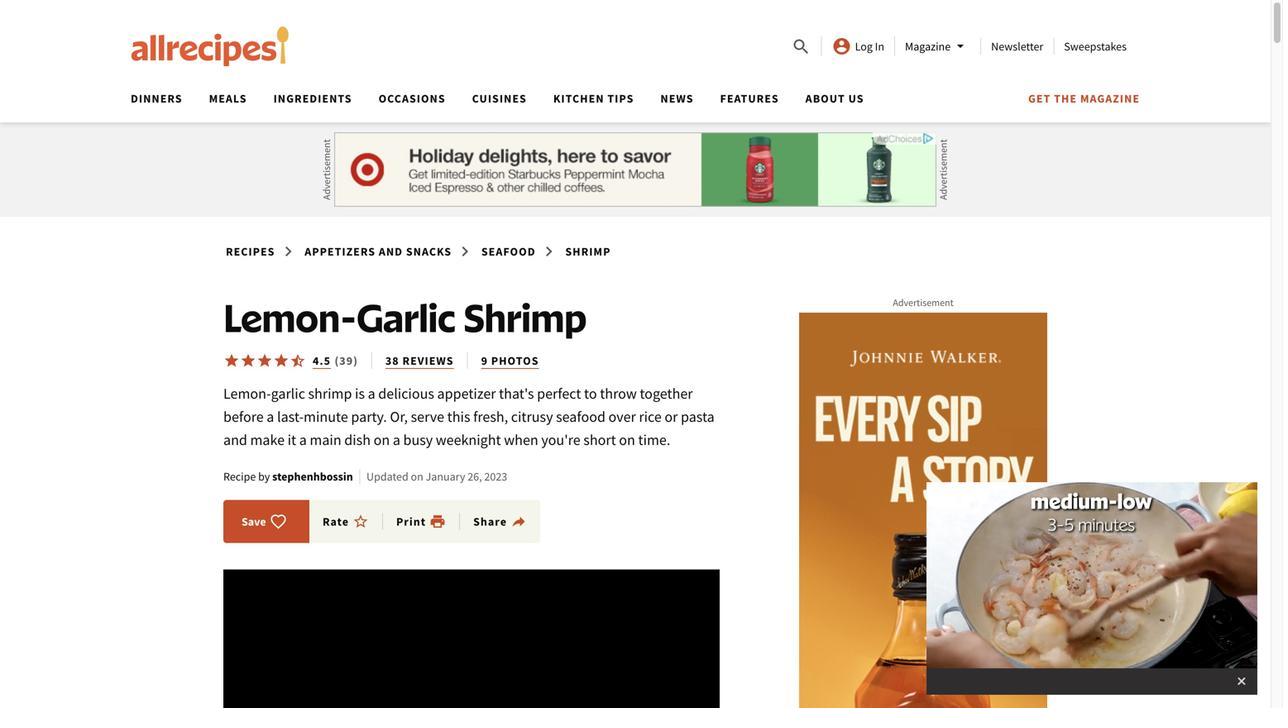 Task type: vqa. For each thing, say whether or not it's contained in the screenshot.
Together
yes



Task type: describe. For each thing, give the bounding box(es) containing it.
rate button
[[323, 514, 383, 530]]

1 star image from the left
[[240, 353, 257, 369]]

weeknight
[[436, 431, 501, 449]]

when
[[504, 431, 539, 449]]

over
[[609, 408, 636, 426]]

throw
[[600, 384, 637, 403]]

garlic
[[357, 294, 456, 341]]

about us
[[806, 91, 865, 106]]

occasions
[[379, 91, 446, 106]]

updated
[[367, 469, 409, 484]]

make
[[250, 431, 285, 449]]

account image
[[832, 36, 852, 56]]

in
[[875, 39, 885, 54]]

1 vertical spatial shrimp
[[464, 294, 587, 341]]

chevron_right image for appetizers and snacks
[[455, 242, 475, 262]]

38
[[386, 353, 400, 368]]

26,
[[468, 469, 482, 484]]

9 photos
[[481, 353, 539, 368]]

by
[[258, 469, 270, 484]]

is
[[355, 384, 365, 403]]

the
[[1055, 91, 1078, 106]]

time.
[[639, 431, 671, 449]]

print button
[[396, 514, 446, 530]]

newsletter
[[992, 39, 1044, 54]]

appetizers
[[305, 244, 376, 259]]

1 horizontal spatial on
[[411, 469, 424, 484]]

magazine
[[1081, 91, 1141, 106]]

cuisines link
[[472, 91, 527, 106]]

lemon- for garlic
[[223, 384, 271, 403]]

that's
[[499, 384, 534, 403]]

sweepstakes link
[[1065, 39, 1127, 54]]

short
[[584, 431, 616, 449]]

seafood
[[556, 408, 606, 426]]

2023
[[485, 469, 508, 484]]

stephenhbossin
[[272, 469, 353, 484]]

dish
[[345, 431, 371, 449]]

dinners
[[131, 91, 183, 106]]

2 star image from the left
[[257, 353, 273, 369]]

occasions link
[[379, 91, 446, 106]]

0 vertical spatial shrimp
[[566, 244, 611, 259]]

january
[[426, 469, 466, 484]]

navigation containing dinners
[[118, 86, 1141, 123]]

garlic
[[271, 384, 305, 403]]

kitchen
[[554, 91, 605, 106]]

caret_down image
[[951, 36, 971, 56]]

seafood link
[[479, 241, 539, 262]]

minute
[[304, 408, 348, 426]]

appetizer
[[437, 384, 496, 403]]

search image
[[792, 37, 812, 57]]

kitchen tips link
[[554, 91, 634, 106]]

recipe
[[223, 469, 256, 484]]

ingredients
[[274, 91, 352, 106]]

star half image
[[290, 353, 306, 369]]

4.5 (39)
[[313, 353, 358, 368]]

dinners link
[[131, 91, 183, 106]]

shrimp link
[[563, 241, 614, 262]]

share button
[[474, 514, 527, 530]]

0 horizontal spatial on
[[374, 431, 390, 449]]

news
[[661, 91, 694, 106]]

video player application
[[223, 483, 1258, 709]]



Task type: locate. For each thing, give the bounding box(es) containing it.
2 star image from the left
[[273, 353, 290, 369]]

about us link
[[806, 91, 865, 106]]

perfect
[[537, 384, 581, 403]]

star image up 'before'
[[223, 353, 240, 369]]

chevron_right image right 'recipes' link
[[278, 242, 298, 262]]

a left busy at the bottom of page
[[393, 431, 401, 449]]

features
[[721, 91, 779, 106]]

a left the last-
[[267, 408, 274, 426]]

magazine button
[[906, 36, 971, 56]]

shrimp
[[566, 244, 611, 259], [464, 294, 587, 341]]

get the magazine link
[[1029, 91, 1141, 106]]

appetizers and snacks
[[305, 244, 452, 259]]

1 vertical spatial and
[[223, 431, 247, 449]]

print
[[396, 514, 426, 529]]

and down 'before'
[[223, 431, 247, 449]]

us
[[849, 91, 865, 106]]

on right dish
[[374, 431, 390, 449]]

fresh,
[[474, 408, 508, 426]]

recipes
[[226, 244, 275, 259]]

reviews
[[403, 353, 454, 368]]

lemon-garlic shrimp is a delicious appetizer that's perfect to throw together before a last-minute party. or, serve this fresh, citrusy seafood over rice or pasta and make it a main dish on a busy weeknight when you're short on time.
[[223, 384, 715, 449]]

it
[[288, 431, 296, 449]]

on down "over"
[[619, 431, 636, 449]]

advertisement region
[[334, 132, 937, 207], [800, 313, 1048, 709]]

lemon- for garlic
[[223, 294, 357, 341]]

to
[[584, 384, 597, 403]]

news link
[[661, 91, 694, 106]]

0 horizontal spatial star image
[[223, 353, 240, 369]]

get
[[1029, 91, 1051, 106]]

star image up garlic
[[273, 353, 290, 369]]

save
[[242, 514, 266, 529]]

or
[[665, 408, 678, 426]]

log
[[856, 39, 873, 54]]

shrimp
[[308, 384, 352, 403]]

navigation
[[118, 86, 1141, 123]]

chevron_right image
[[278, 242, 298, 262], [455, 242, 475, 262]]

lemon-
[[223, 294, 357, 341], [223, 384, 271, 403]]

on left january
[[411, 469, 424, 484]]

lemon-garlic shrimp
[[223, 294, 587, 341]]

home image
[[131, 26, 290, 66]]

party.
[[351, 408, 387, 426]]

lemon- up 'before'
[[223, 384, 271, 403]]

0 vertical spatial advertisement region
[[334, 132, 937, 207]]

share
[[474, 514, 507, 529]]

delicious
[[378, 384, 435, 403]]

shrimp up photos
[[464, 294, 587, 341]]

this
[[448, 408, 471, 426]]

about
[[806, 91, 846, 106]]

rate
[[323, 514, 349, 529]]

share image
[[511, 514, 527, 530]]

pasta
[[681, 408, 715, 426]]

favorite image
[[270, 514, 287, 530]]

0 vertical spatial lemon-
[[223, 294, 357, 341]]

meals
[[209, 91, 247, 106]]

before
[[223, 408, 264, 426]]

appetizers and snacks link
[[302, 241, 454, 262]]

or,
[[390, 408, 408, 426]]

star image
[[240, 353, 257, 369], [257, 353, 273, 369]]

kitchen tips
[[554, 91, 634, 106]]

get the magazine
[[1029, 91, 1141, 106]]

0 horizontal spatial chevron_right image
[[278, 242, 298, 262]]

together
[[640, 384, 693, 403]]

and left snacks
[[379, 244, 403, 259]]

print image
[[430, 514, 446, 530]]

and inside 'lemon-garlic shrimp is a delicious appetizer that's perfect to throw together before a last-minute party. or, serve this fresh, citrusy seafood over rice or pasta and make it a main dish on a busy weeknight when you're short on time.'
[[223, 431, 247, 449]]

a right is
[[368, 384, 376, 403]]

meals link
[[209, 91, 247, 106]]

1 chevron_right image from the left
[[278, 242, 298, 262]]

star empty image
[[353, 514, 369, 530]]

and
[[379, 244, 403, 259], [223, 431, 247, 449]]

last-
[[277, 408, 304, 426]]

1 vertical spatial lemon-
[[223, 384, 271, 403]]

serve
[[411, 408, 445, 426]]

0 vertical spatial and
[[379, 244, 403, 259]]

38 reviews
[[386, 353, 454, 368]]

0 horizontal spatial and
[[223, 431, 247, 449]]

main
[[310, 431, 342, 449]]

rice
[[639, 408, 662, 426]]

1 horizontal spatial star image
[[273, 353, 290, 369]]

banner
[[0, 0, 1271, 123]]

cuisines
[[472, 91, 527, 106]]

lemon- inside 'lemon-garlic shrimp is a delicious appetizer that's perfect to throw together before a last-minute party. or, serve this fresh, citrusy seafood over rice or pasta and make it a main dish on a busy weeknight when you're short on time.'
[[223, 384, 271, 403]]

chevron_right image for recipes
[[278, 242, 298, 262]]

sweepstakes
[[1065, 39, 1127, 54]]

2 lemon- from the top
[[223, 384, 271, 403]]

banner containing log in
[[0, 0, 1271, 123]]

tips
[[608, 91, 634, 106]]

newsletter button
[[992, 39, 1044, 54]]

recipe by stephenhbossin
[[223, 469, 353, 484]]

citrusy
[[511, 408, 553, 426]]

chevron_right image right snacks
[[455, 242, 475, 262]]

magazine
[[906, 39, 951, 54]]

1 horizontal spatial and
[[379, 244, 403, 259]]

chevron_right image
[[539, 242, 559, 262]]

1 vertical spatial advertisement region
[[800, 313, 1048, 709]]

star image
[[223, 353, 240, 369], [273, 353, 290, 369]]

ingredients link
[[274, 91, 352, 106]]

9
[[481, 353, 488, 368]]

1 horizontal spatial chevron_right image
[[455, 242, 475, 262]]

save button
[[237, 514, 292, 530]]

2 horizontal spatial on
[[619, 431, 636, 449]]

photos
[[491, 353, 539, 368]]

updated on january 26, 2023
[[367, 469, 508, 484]]

shrimp right chevron_right image
[[566, 244, 611, 259]]

1 lemon- from the top
[[223, 294, 357, 341]]

log in
[[856, 39, 885, 54]]

(39)
[[335, 353, 358, 368]]

features link
[[721, 91, 779, 106]]

1 star image from the left
[[223, 353, 240, 369]]

snacks
[[406, 244, 452, 259]]

busy
[[404, 431, 433, 449]]

log in link
[[832, 36, 885, 56]]

you're
[[542, 431, 581, 449]]

2 chevron_right image from the left
[[455, 242, 475, 262]]

lemon- up star half icon
[[223, 294, 357, 341]]

seafood
[[482, 244, 536, 259]]

4.5
[[313, 353, 331, 368]]

recipes link
[[223, 241, 278, 262]]

a
[[368, 384, 376, 403], [267, 408, 274, 426], [299, 431, 307, 449], [393, 431, 401, 449]]

a right it
[[299, 431, 307, 449]]



